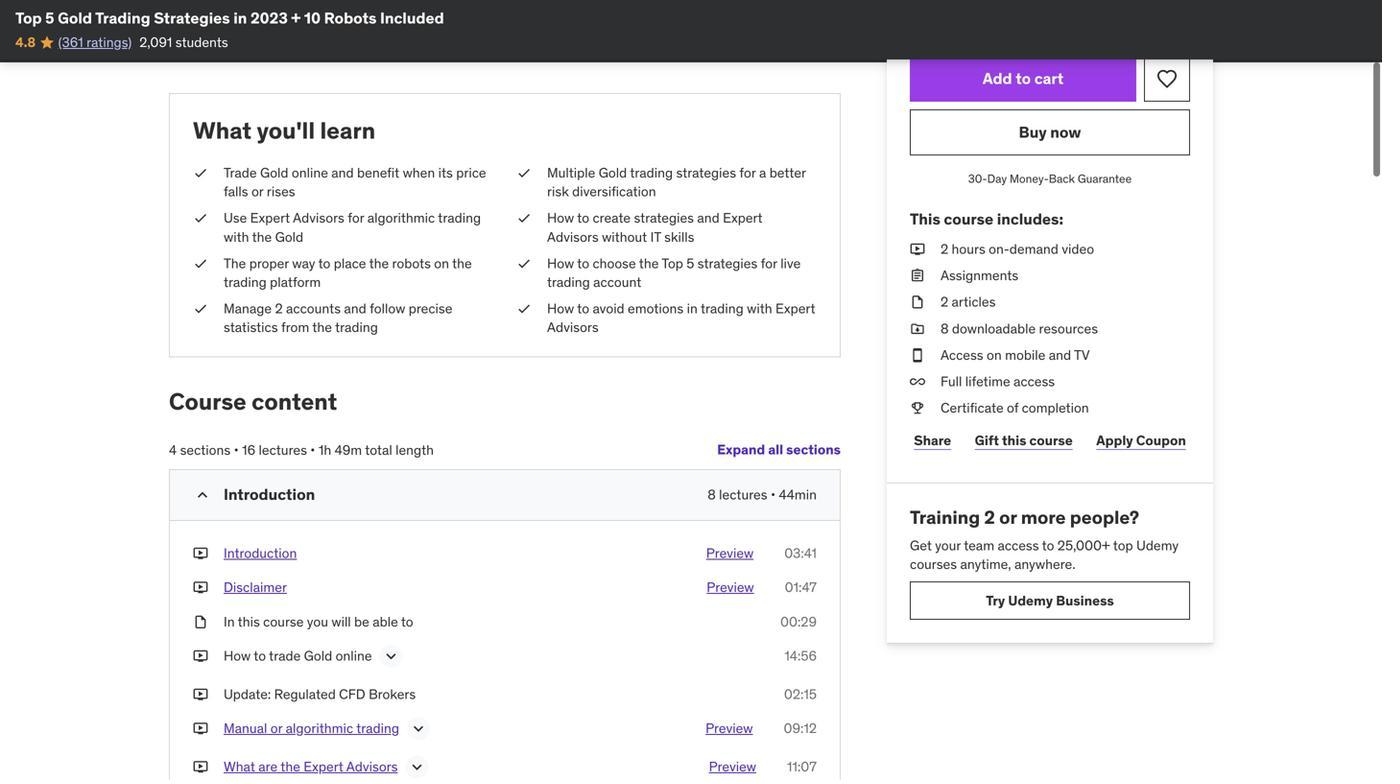 Task type: vqa. For each thing, say whether or not it's contained in the screenshot.
amay
no



Task type: locate. For each thing, give the bounding box(es) containing it.
strategies left a
[[676, 164, 736, 181]]

03:41
[[784, 545, 817, 562]]

1h 49m
[[319, 441, 362, 459]]

and for manage 2 accounts and follow precise statistics from the trading
[[344, 300, 366, 317]]

to inside button
[[1016, 69, 1031, 88]]

and for access on mobile and tv
[[1049, 346, 1071, 364]]

1 vertical spatial access
[[998, 537, 1039, 554]]

account
[[593, 274, 642, 291]]

and left follow
[[344, 300, 366, 317]]

top down skills
[[662, 255, 683, 272]]

included
[[380, 8, 444, 28]]

0 vertical spatial course
[[944, 209, 994, 229]]

strategies
[[154, 8, 230, 28]]

0 vertical spatial this
[[1002, 432, 1026, 449]]

xsmall image left full
[[910, 372, 925, 391]]

udemy right try
[[1008, 592, 1053, 609]]

1 horizontal spatial top
[[662, 255, 683, 272]]

hours
[[952, 240, 986, 258]]

and inside trade gold online and benefit when its price falls or rises
[[331, 164, 354, 181]]

for left the live
[[761, 255, 777, 272]]

0 horizontal spatial course
[[263, 613, 304, 630]]

0 vertical spatial online
[[292, 164, 328, 181]]

0 horizontal spatial lectures
[[259, 441, 307, 459]]

advisors down create
[[547, 228, 599, 246]]

the down it
[[639, 255, 659, 272]]

1 horizontal spatial online
[[336, 647, 372, 665]]

xsmall image
[[169, 7, 184, 22], [193, 164, 208, 183], [516, 164, 532, 183], [193, 209, 208, 228], [910, 240, 925, 259], [516, 254, 532, 273], [193, 300, 208, 318], [516, 300, 532, 318], [910, 319, 925, 338], [910, 346, 925, 365], [910, 372, 925, 391], [193, 544, 208, 563], [193, 613, 208, 631], [193, 647, 208, 666], [193, 719, 208, 738]]

of
[[1007, 399, 1019, 417]]

course left 'you'
[[263, 613, 304, 630]]

what for what are the expert advisors
[[224, 758, 255, 776]]

0 vertical spatial 8
[[941, 320, 949, 337]]

how inside the how to avoid emotions in trading with expert advisors
[[547, 300, 574, 317]]

certificate of completion
[[941, 399, 1089, 417]]

get
[[910, 537, 932, 554]]

1 horizontal spatial or
[[270, 720, 282, 737]]

a
[[759, 164, 766, 181]]

how for how to trade gold online
[[224, 647, 251, 665]]

expert inside how to create strategies and expert advisors without it skills
[[723, 209, 763, 227]]

xsmall image left in
[[193, 613, 208, 631]]

xsmall image left the
[[193, 254, 208, 273]]

will
[[331, 613, 351, 630]]

0 horizontal spatial top
[[15, 8, 42, 28]]

multiple gold trading strategies for a better risk diversification
[[547, 164, 806, 200]]

how to choose the top 5 strategies for live trading account
[[547, 255, 801, 291]]

you
[[307, 613, 328, 630]]

trade
[[269, 647, 301, 665]]

gold right trade
[[304, 647, 332, 665]]

manual or algorithmic trading button
[[224, 719, 399, 742]]

the proper way to place the robots on the trading platform
[[224, 255, 472, 291]]

what for what you'll learn
[[193, 116, 252, 145]]

0 vertical spatial algorithmic
[[367, 209, 435, 227]]

xsmall image for 2 hours on-demand video
[[910, 240, 925, 259]]

1 horizontal spatial in
[[687, 300, 698, 317]]

5 left trading
[[45, 8, 54, 28]]

sections right 4
[[180, 441, 231, 459]]

trading up the diversification
[[630, 164, 673, 181]]

• left the 16
[[234, 441, 239, 459]]

advisors down avoid at the top of the page
[[547, 319, 599, 336]]

0 vertical spatial introduction
[[224, 485, 315, 505]]

xsmall image left the manage
[[193, 300, 208, 318]]

lectures
[[259, 441, 307, 459], [719, 486, 767, 504]]

trading inside manual or algorithmic trading button
[[356, 720, 399, 737]]

what inside button
[[224, 758, 255, 776]]

xsmall image for last updated 12/2023
[[169, 7, 184, 22]]

cfd
[[339, 686, 365, 703]]

what left are
[[224, 758, 255, 776]]

0 horizontal spatial with
[[224, 228, 249, 246]]

full
[[941, 373, 962, 390]]

strategies for trading
[[676, 164, 736, 181]]

what are the expert advisors
[[224, 758, 398, 776]]

the right are
[[281, 758, 300, 776]]

or
[[251, 183, 263, 200], [999, 506, 1017, 529], [270, 720, 282, 737]]

2 up from
[[275, 300, 283, 317]]

the inside how to choose the top 5 strategies for live trading account
[[639, 255, 659, 272]]

trading down price
[[438, 209, 481, 227]]

the
[[224, 255, 246, 272]]

training 2 or more people? get your team access to 25,000+ top udemy courses anytime, anywhere.
[[910, 506, 1179, 573]]

algorithmic
[[367, 209, 435, 227], [286, 720, 353, 737]]

1 vertical spatial strategies
[[634, 209, 694, 227]]

1 vertical spatial in
[[687, 300, 698, 317]]

1 horizontal spatial for
[[739, 164, 756, 181]]

for inside how to choose the top 5 strategies for live trading account
[[761, 255, 777, 272]]

what up 'trade'
[[193, 116, 252, 145]]

to right 'able'
[[401, 613, 413, 630]]

1 vertical spatial show lecture description image
[[407, 758, 427, 777]]

1 vertical spatial what
[[224, 758, 255, 776]]

online up "rises"
[[292, 164, 328, 181]]

the inside manage 2 accounts and follow precise statistics from the trading
[[312, 319, 332, 336]]

1 vertical spatial udemy
[[1008, 592, 1053, 609]]

25,000+
[[1058, 537, 1110, 554]]

0 horizontal spatial or
[[251, 183, 263, 200]]

1 vertical spatial for
[[348, 209, 364, 227]]

0 vertical spatial lectures
[[259, 441, 307, 459]]

with down how to choose the top 5 strategies for live trading account
[[747, 300, 772, 317]]

1 vertical spatial algorithmic
[[286, 720, 353, 737]]

09:12
[[784, 720, 817, 737]]

how for how to choose the top 5 strategies for live trading account
[[547, 255, 574, 272]]

platform
[[270, 274, 321, 291]]

updated
[[221, 5, 271, 23]]

way
[[292, 255, 315, 272]]

xsmall image left manual
[[193, 719, 208, 738]]

5
[[45, 8, 54, 28], [687, 255, 694, 272]]

certificate
[[941, 399, 1004, 417]]

for left a
[[739, 164, 756, 181]]

learn
[[320, 116, 376, 145]]

xsmall image left multiple
[[516, 164, 532, 183]]

preview left 01:47
[[707, 579, 754, 596]]

regulated
[[274, 686, 336, 703]]

top 5 gold trading strategies in 2023 + 10 robots included
[[15, 8, 444, 28]]

0 horizontal spatial for
[[348, 209, 364, 227]]

1 horizontal spatial lectures
[[719, 486, 767, 504]]

gold up "way"
[[275, 228, 303, 246]]

trading down how to choose the top 5 strategies for live trading account
[[701, 300, 744, 317]]

demand
[[1010, 240, 1059, 258]]

0 vertical spatial show lecture description image
[[409, 719, 428, 739]]

video
[[1062, 240, 1094, 258]]

1 vertical spatial 5
[[687, 255, 694, 272]]

expert down manual or algorithmic trading button
[[304, 758, 343, 776]]

how inside how to choose the top 5 strategies for live trading account
[[547, 255, 574, 272]]

0 horizontal spatial in
[[233, 8, 247, 28]]

advisors inside the how to avoid emotions in trading with expert advisors
[[547, 319, 599, 336]]

2 vertical spatial or
[[270, 720, 282, 737]]

share button
[[910, 422, 955, 460]]

2 horizontal spatial for
[[761, 255, 777, 272]]

how left avoid at the top of the page
[[547, 300, 574, 317]]

1 vertical spatial online
[[336, 647, 372, 665]]

it
[[650, 228, 661, 246]]

course down completion
[[1029, 432, 1073, 449]]

tv
[[1074, 346, 1090, 364]]

0 vertical spatial udemy
[[1137, 537, 1179, 554]]

to left cart
[[1016, 69, 1031, 88]]

sections inside expand all sections dropdown button
[[786, 441, 841, 459]]

trading down follow
[[335, 319, 378, 336]]

0 horizontal spatial sections
[[180, 441, 231, 459]]

0 vertical spatial what
[[193, 116, 252, 145]]

14:56
[[785, 647, 817, 665]]

0 vertical spatial strategies
[[676, 164, 736, 181]]

1 horizontal spatial sections
[[786, 441, 841, 459]]

algorithmic inside button
[[286, 720, 353, 737]]

trading down brokers
[[356, 720, 399, 737]]

sections right all at the right bottom of page
[[786, 441, 841, 459]]

xsmall image left avoid at the top of the page
[[516, 300, 532, 318]]

advisors down "rises"
[[293, 209, 344, 227]]

live
[[781, 255, 801, 272]]

access inside training 2 or more people? get your team access to 25,000+ top udemy courses anytime, anywhere.
[[998, 537, 1039, 554]]

and inside manage 2 accounts and follow precise statistics from the trading
[[344, 300, 366, 317]]

• for 8
[[771, 486, 776, 504]]

xsmall image left last
[[169, 7, 184, 22]]

1 sections from the left
[[786, 441, 841, 459]]

expert down a
[[723, 209, 763, 227]]

expert inside use expert advisors for algorithmic trading with the gold
[[250, 209, 290, 227]]

lectures down expand
[[719, 486, 767, 504]]

• left "44min" at bottom
[[771, 486, 776, 504]]

trading inside use expert advisors for algorithmic trading with the gold
[[438, 209, 481, 227]]

are
[[258, 758, 278, 776]]

with inside use expert advisors for algorithmic trading with the gold
[[224, 228, 249, 246]]

for down trade gold online and benefit when its price falls or rises
[[348, 209, 364, 227]]

how left choose
[[547, 255, 574, 272]]

top
[[15, 8, 42, 28], [662, 255, 683, 272]]

0 vertical spatial with
[[224, 228, 249, 246]]

1 vertical spatial course
[[1029, 432, 1073, 449]]

0 vertical spatial for
[[739, 164, 756, 181]]

1 horizontal spatial udemy
[[1137, 537, 1179, 554]]

expand all sections
[[717, 441, 841, 459]]

trading inside how to choose the top 5 strategies for live trading account
[[547, 274, 590, 291]]

16
[[242, 441, 255, 459]]

strategies left the live
[[698, 255, 758, 272]]

strategies up it
[[634, 209, 694, 227]]

xsmall image left use at left
[[193, 209, 208, 228]]

introduction down the 16
[[224, 485, 315, 505]]

xsmall image left choose
[[516, 254, 532, 273]]

robots
[[392, 255, 431, 272]]

to left avoid at the top of the page
[[577, 300, 589, 317]]

to right "way"
[[318, 255, 331, 272]]

online down be
[[336, 647, 372, 665]]

xsmall image for access on mobile and tv
[[910, 346, 925, 365]]

0 vertical spatial top
[[15, 8, 42, 28]]

gold up the diversification
[[599, 164, 627, 181]]

4
[[169, 441, 177, 459]]

and left tv
[[1049, 346, 1071, 364]]

to
[[1016, 69, 1031, 88], [577, 209, 589, 227], [318, 255, 331, 272], [577, 255, 589, 272], [577, 300, 589, 317], [1042, 537, 1054, 554], [401, 613, 413, 630], [254, 647, 266, 665]]

2 inside manage 2 accounts and follow precise statistics from the trading
[[275, 300, 283, 317]]

1 vertical spatial this
[[238, 613, 260, 630]]

xsmall image down this
[[910, 266, 925, 285]]

trading left account
[[547, 274, 590, 291]]

manage
[[224, 300, 272, 317]]

0 vertical spatial 5
[[45, 8, 54, 28]]

the
[[252, 228, 272, 246], [369, 255, 389, 272], [452, 255, 472, 272], [639, 255, 659, 272], [312, 319, 332, 336], [281, 758, 300, 776]]

0 horizontal spatial this
[[238, 613, 260, 630]]

anywhere.
[[1015, 556, 1076, 573]]

1 horizontal spatial this
[[1002, 432, 1026, 449]]

disclaimer
[[224, 579, 287, 596]]

with down use at left
[[224, 228, 249, 246]]

top up 4.8
[[15, 8, 42, 28]]

strategies inside how to create strategies and expert advisors without it skills
[[634, 209, 694, 227]]

with inside the how to avoid emotions in trading with expert advisors
[[747, 300, 772, 317]]

2 vertical spatial for
[[761, 255, 777, 272]]

gold
[[58, 8, 92, 28], [260, 164, 288, 181], [599, 164, 627, 181], [275, 228, 303, 246], [304, 647, 332, 665]]

1 vertical spatial or
[[999, 506, 1017, 529]]

assignments
[[941, 267, 1019, 284]]

• for 4
[[234, 441, 239, 459]]

0 horizontal spatial •
[[234, 441, 239, 459]]

1 vertical spatial introduction
[[224, 545, 297, 562]]

or right manual
[[270, 720, 282, 737]]

for
[[739, 164, 756, 181], [348, 209, 364, 227], [761, 255, 777, 272]]

0 vertical spatial or
[[251, 183, 263, 200]]

expert down the live
[[776, 300, 815, 317]]

to left trade
[[254, 647, 266, 665]]

5 down skills
[[687, 255, 694, 272]]

2 horizontal spatial course
[[1029, 432, 1073, 449]]

expert inside button
[[304, 758, 343, 776]]

anytime,
[[960, 556, 1011, 573]]

1 vertical spatial 8
[[708, 486, 716, 504]]

buy
[[1019, 122, 1047, 142]]

1 vertical spatial top
[[662, 255, 683, 272]]

last
[[192, 5, 218, 23]]

0 vertical spatial access
[[1014, 373, 1055, 390]]

8 for 8 downloadable resources
[[941, 320, 949, 337]]

2 horizontal spatial •
[[771, 486, 776, 504]]

course
[[944, 209, 994, 229], [1029, 432, 1073, 449], [263, 613, 304, 630]]

access down mobile
[[1014, 373, 1055, 390]]

xsmall image left "update:"
[[193, 685, 208, 704]]

update:
[[224, 686, 271, 703]]

show lecture description image
[[409, 719, 428, 739], [407, 758, 427, 777]]

xsmall image left access
[[910, 346, 925, 365]]

you'll
[[257, 116, 315, 145]]

1 horizontal spatial on
[[987, 346, 1002, 364]]

xsmall image for multiple gold trading strategies for a better risk diversification
[[516, 164, 532, 183]]

0 horizontal spatial algorithmic
[[286, 720, 353, 737]]

gift
[[975, 432, 999, 449]]

2 horizontal spatial or
[[999, 506, 1017, 529]]

how down in
[[224, 647, 251, 665]]

this for in
[[238, 613, 260, 630]]

01:47
[[785, 579, 817, 596]]

5 inside how to choose the top 5 strategies for live trading account
[[687, 255, 694, 272]]

0 horizontal spatial 8
[[708, 486, 716, 504]]

0 horizontal spatial on
[[434, 255, 449, 272]]

update: regulated cfd brokers
[[224, 686, 416, 703]]

to left create
[[577, 209, 589, 227]]

expert down "rises"
[[250, 209, 290, 227]]

what are the expert advisors button
[[224, 758, 398, 780]]

2 vertical spatial course
[[263, 613, 304, 630]]

30-
[[968, 171, 987, 186]]

xsmall image left the 2 articles
[[910, 293, 925, 312]]

xsmall image for manage 2 accounts and follow precise statistics from the trading
[[193, 300, 208, 318]]

people?
[[1070, 506, 1139, 529]]

xsmall image for how to choose the top 5 strategies for live trading account
[[516, 254, 532, 273]]

on right robots
[[434, 255, 449, 272]]

xsmall image for how to avoid emotions in trading with expert advisors
[[516, 300, 532, 318]]

courses
[[910, 556, 957, 573]]

access up anywhere.
[[998, 537, 1039, 554]]

0 horizontal spatial online
[[292, 164, 328, 181]]

gold inside the multiple gold trading strategies for a better risk diversification
[[599, 164, 627, 181]]

introduction up disclaimer
[[224, 545, 297, 562]]

strategies inside the multiple gold trading strategies for a better risk diversification
[[676, 164, 736, 181]]

how inside how to create strategies and expert advisors without it skills
[[547, 209, 574, 227]]

xsmall image
[[516, 209, 532, 228], [193, 254, 208, 273], [910, 266, 925, 285], [910, 293, 925, 312], [910, 399, 925, 418], [193, 578, 208, 597], [193, 685, 208, 704], [193, 758, 208, 777]]

strategies
[[676, 164, 736, 181], [634, 209, 694, 227], [698, 255, 758, 272]]

advisors inside how to create strategies and expert advisors without it skills
[[547, 228, 599, 246]]

for inside the multiple gold trading strategies for a better risk diversification
[[739, 164, 756, 181]]

xsmall image for trade gold online and benefit when its price falls or rises
[[193, 164, 208, 183]]

gold up "rises"
[[260, 164, 288, 181]]

how down risk
[[547, 209, 574, 227]]

udemy inside training 2 or more people? get your team access to 25,000+ top udemy courses anytime, anywhere.
[[1137, 537, 1179, 554]]

total
[[365, 441, 392, 459]]

1 horizontal spatial 5
[[687, 255, 694, 272]]

or left more
[[999, 506, 1017, 529]]

brokers
[[369, 686, 416, 703]]

buy now
[[1019, 122, 1081, 142]]

this right in
[[238, 613, 260, 630]]

trading inside the proper way to place the robots on the trading platform
[[224, 274, 267, 291]]

or right falls
[[251, 183, 263, 200]]

1 horizontal spatial 8
[[941, 320, 949, 337]]

2 vertical spatial strategies
[[698, 255, 758, 272]]

1 vertical spatial with
[[747, 300, 772, 317]]

trading down the
[[224, 274, 267, 291]]

to left choose
[[577, 255, 589, 272]]

how
[[547, 209, 574, 227], [547, 255, 574, 272], [547, 300, 574, 317], [224, 647, 251, 665]]

this right gift on the right of page
[[1002, 432, 1026, 449]]

• left "1h 49m"
[[310, 441, 315, 459]]

this inside the gift this course link
[[1002, 432, 1026, 449]]

gold up (361
[[58, 8, 92, 28]]

trade
[[224, 164, 257, 181]]

top inside how to choose the top 5 strategies for live trading account
[[662, 255, 683, 272]]

and down the multiple gold trading strategies for a better risk diversification
[[697, 209, 720, 227]]

1 horizontal spatial course
[[944, 209, 994, 229]]

trading
[[630, 164, 673, 181], [438, 209, 481, 227], [224, 274, 267, 291], [547, 274, 590, 291], [701, 300, 744, 317], [335, 319, 378, 336], [356, 720, 399, 737]]

0 vertical spatial on
[[434, 255, 449, 272]]

xsmall image left 'trade'
[[193, 164, 208, 183]]

algorithmic down update: regulated cfd brokers
[[286, 720, 353, 737]]

1 horizontal spatial with
[[747, 300, 772, 317]]

1 horizontal spatial algorithmic
[[367, 209, 435, 227]]

2 left "articles"
[[941, 293, 948, 311]]

course for in this course you will be able to
[[263, 613, 304, 630]]

0 horizontal spatial 5
[[45, 8, 54, 28]]



Task type: describe. For each thing, give the bounding box(es) containing it.
show lecture description image
[[382, 647, 401, 666]]

strategies inside how to choose the top 5 strategies for live trading account
[[698, 255, 758, 272]]

2,091 students
[[139, 33, 228, 51]]

mobile
[[1005, 346, 1046, 364]]

to inside how to create strategies and expert advisors without it skills
[[577, 209, 589, 227]]

your
[[935, 537, 961, 554]]

skills
[[664, 228, 694, 246]]

02:15
[[784, 686, 817, 703]]

its
[[438, 164, 453, 181]]

or inside button
[[270, 720, 282, 737]]

xsmall image left are
[[193, 758, 208, 777]]

the right the place on the left
[[369, 255, 389, 272]]

content
[[252, 387, 337, 416]]

risk
[[547, 183, 569, 200]]

last updated 12/2023
[[192, 5, 326, 23]]

statistics
[[224, 319, 278, 336]]

0 vertical spatial in
[[233, 8, 247, 28]]

+
[[291, 8, 301, 28]]

closed captions image
[[424, 7, 439, 22]]

ratings)
[[86, 33, 132, 51]]

how to create strategies and expert advisors without it skills
[[547, 209, 763, 246]]

gold inside use expert advisors for algorithmic trading with the gold
[[275, 228, 303, 246]]

2023
[[251, 8, 288, 28]]

trading
[[95, 8, 150, 28]]

downloadable
[[952, 320, 1036, 337]]

with for expert
[[747, 300, 772, 317]]

for inside use expert advisors for algorithmic trading with the gold
[[348, 209, 364, 227]]

preview down 8 lectures • 44min
[[706, 545, 754, 562]]

8 lectures • 44min
[[708, 486, 817, 504]]

to inside how to choose the top 5 strategies for live trading account
[[577, 255, 589, 272]]

1 horizontal spatial •
[[310, 441, 315, 459]]

try udemy business
[[986, 592, 1114, 609]]

business
[[1056, 592, 1114, 609]]

xsmall image up share
[[910, 399, 925, 418]]

4 sections • 16 lectures • 1h 49m total length
[[169, 441, 434, 459]]

wishlist image
[[1156, 67, 1179, 90]]

trade gold online and benefit when its price falls or rises
[[224, 164, 486, 200]]

2 introduction from the top
[[224, 545, 297, 562]]

more
[[1021, 506, 1066, 529]]

in inside the how to avoid emotions in trading with expert advisors
[[687, 300, 698, 317]]

(361
[[58, 33, 83, 51]]

create
[[593, 209, 631, 227]]

11:07
[[787, 758, 817, 776]]

preview left "11:07"
[[709, 758, 756, 776]]

the right robots
[[452, 255, 472, 272]]

0 horizontal spatial udemy
[[1008, 592, 1053, 609]]

the inside use expert advisors for algorithmic trading with the gold
[[252, 228, 272, 246]]

or inside training 2 or more people? get your team access to 25,000+ top udemy courses anytime, anywhere.
[[999, 506, 1017, 529]]

30-day money-back guarantee
[[968, 171, 1132, 186]]

xsmall image left create
[[516, 209, 532, 228]]

what you'll learn
[[193, 116, 376, 145]]

english
[[364, 5, 409, 23]]

how for how to create strategies and expert advisors without it skills
[[547, 209, 574, 227]]

trading inside the how to avoid emotions in trading with expert advisors
[[701, 300, 744, 317]]

1 introduction from the top
[[224, 485, 315, 505]]

team
[[964, 537, 994, 554]]

1 vertical spatial lectures
[[719, 486, 767, 504]]

algorithmic inside use expert advisors for algorithmic trading with the gold
[[367, 209, 435, 227]]

advisors inside button
[[346, 758, 398, 776]]

apply
[[1096, 432, 1133, 449]]

small image
[[193, 486, 212, 505]]

trading inside the multiple gold trading strategies for a better risk diversification
[[630, 164, 673, 181]]

preview left 09:12
[[706, 720, 753, 737]]

trading inside manage 2 accounts and follow precise statistics from the trading
[[335, 319, 378, 336]]

follow
[[370, 300, 405, 317]]

training
[[910, 506, 980, 529]]

gold inside trade gold online and benefit when its price falls or rises
[[260, 164, 288, 181]]

this for gift
[[1002, 432, 1026, 449]]

4.8
[[15, 33, 36, 51]]

proper
[[249, 255, 289, 272]]

2 left hours
[[941, 240, 948, 258]]

show lecture description image for what are the expert advisors
[[407, 758, 427, 777]]

xsmall image for full lifetime access
[[910, 372, 925, 391]]

xsmall image left trade
[[193, 647, 208, 666]]

expand
[[717, 441, 765, 459]]

gift this course link
[[971, 422, 1077, 460]]

xsmall image left the disclaimer button
[[193, 578, 208, 597]]

strategies for create
[[634, 209, 694, 227]]

2 inside training 2 or more people? get your team access to 25,000+ top udemy courses anytime, anywhere.
[[984, 506, 995, 529]]

xsmall image for use expert advisors for algorithmic trading with the gold
[[193, 209, 208, 228]]

choose
[[593, 255, 636, 272]]

how to avoid emotions in trading with expert advisors
[[547, 300, 815, 336]]

12/2023
[[274, 5, 326, 23]]

on inside the proper way to place the robots on the trading platform
[[434, 255, 449, 272]]

falls
[[224, 183, 248, 200]]

xsmall image down small icon
[[193, 544, 208, 563]]

use expert advisors for algorithmic trading with the gold
[[224, 209, 481, 246]]

includes:
[[997, 209, 1063, 229]]

online inside trade gold online and benefit when its price falls or rises
[[292, 164, 328, 181]]

manual or algorithmic trading
[[224, 720, 399, 737]]

students
[[175, 33, 228, 51]]

2 sections from the left
[[180, 441, 231, 459]]

or inside trade gold online and benefit when its price falls or rises
[[251, 183, 263, 200]]

the inside button
[[281, 758, 300, 776]]

to inside the proper way to place the robots on the trading platform
[[318, 255, 331, 272]]

top
[[1113, 537, 1133, 554]]

10
[[304, 8, 321, 28]]

access on mobile and tv
[[941, 346, 1090, 364]]

advisors inside use expert advisors for algorithmic trading with the gold
[[293, 209, 344, 227]]

day
[[987, 171, 1007, 186]]

all
[[768, 441, 783, 459]]

8 for 8 lectures • 44min
[[708, 486, 716, 504]]

money-
[[1010, 171, 1049, 186]]

expert inside the how to avoid emotions in trading with expert advisors
[[776, 300, 815, 317]]

44min
[[779, 486, 817, 504]]

this course includes:
[[910, 209, 1063, 229]]

course for gift this course
[[1029, 432, 1073, 449]]

xsmall image for 8 downloadable resources
[[910, 319, 925, 338]]

2 articles
[[941, 293, 996, 311]]

accounts
[[286, 300, 341, 317]]

expand all sections button
[[717, 431, 841, 469]]

manage 2 accounts and follow precise statistics from the trading
[[224, 300, 453, 336]]

how to trade gold online
[[224, 647, 372, 665]]

course language image
[[341, 7, 357, 22]]

1 vertical spatial on
[[987, 346, 1002, 364]]

guarantee
[[1078, 171, 1132, 186]]

without
[[602, 228, 647, 246]]

2 hours on-demand video
[[941, 240, 1094, 258]]

how for how to avoid emotions in trading with expert advisors
[[547, 300, 574, 317]]

add to cart button
[[910, 56, 1136, 102]]

lifetime
[[965, 373, 1010, 390]]

in
[[224, 613, 235, 630]]

gift this course
[[975, 432, 1073, 449]]

resources
[[1039, 320, 1098, 337]]

manual
[[224, 720, 267, 737]]

cart
[[1034, 69, 1064, 88]]

with for the
[[224, 228, 249, 246]]

from
[[281, 319, 309, 336]]

price
[[456, 164, 486, 181]]

to inside the how to avoid emotions in trading with expert advisors
[[577, 300, 589, 317]]

emotions
[[628, 300, 684, 317]]

and for trade gold online and benefit when its price falls or rises
[[331, 164, 354, 181]]

robots
[[324, 8, 377, 28]]

and inside how to create strategies and expert advisors without it skills
[[697, 209, 720, 227]]

precise
[[409, 300, 453, 317]]

to inside training 2 or more people? get your team access to 25,000+ top udemy courses anytime, anywhere.
[[1042, 537, 1054, 554]]

benefit
[[357, 164, 399, 181]]

multiple
[[547, 164, 595, 181]]

show lecture description image for manual or algorithmic trading
[[409, 719, 428, 739]]



